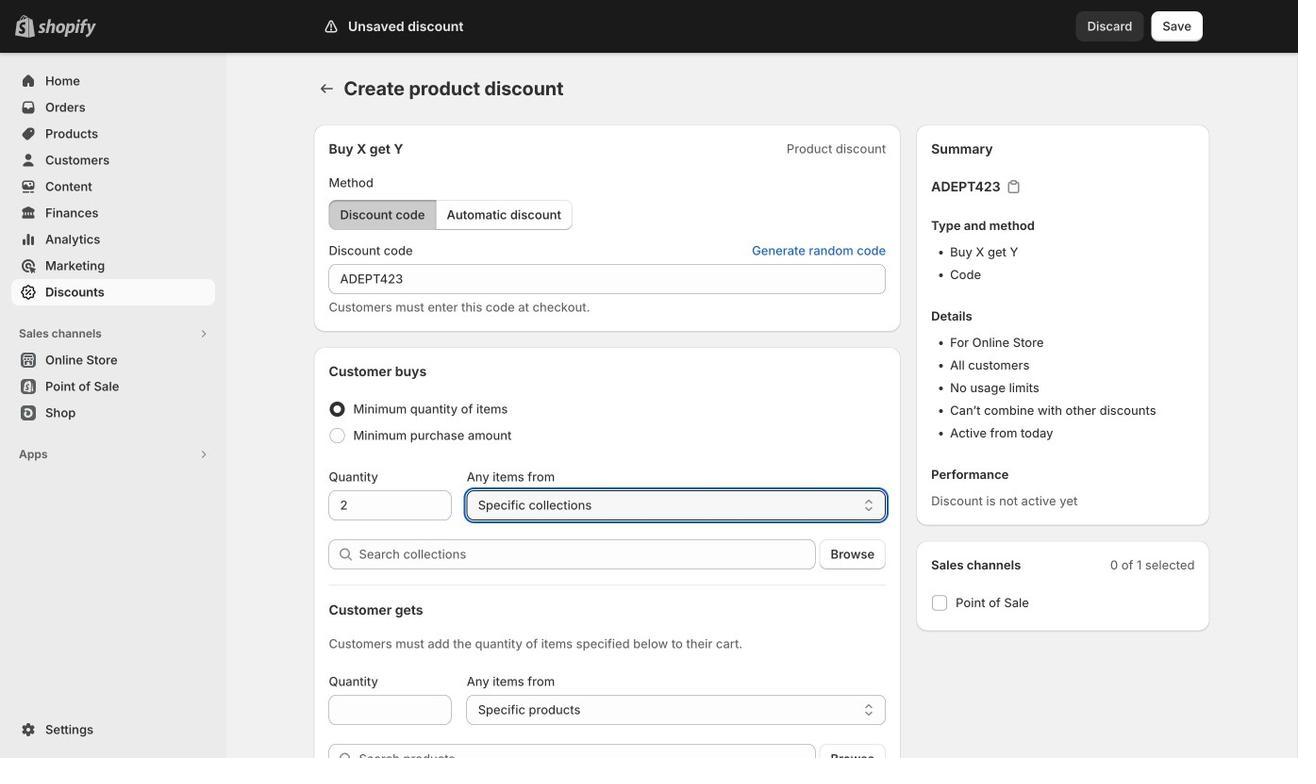 Task type: vqa. For each thing, say whether or not it's contained in the screenshot.
'Search countries' text field
no



Task type: locate. For each thing, give the bounding box(es) containing it.
None text field
[[329, 264, 886, 294], [329, 696, 452, 726], [329, 264, 886, 294], [329, 696, 452, 726]]

None text field
[[329, 491, 452, 521]]

shopify image
[[38, 19, 96, 38]]

Search products text field
[[359, 745, 816, 759]]



Task type: describe. For each thing, give the bounding box(es) containing it.
Search collections text field
[[359, 540, 816, 570]]



